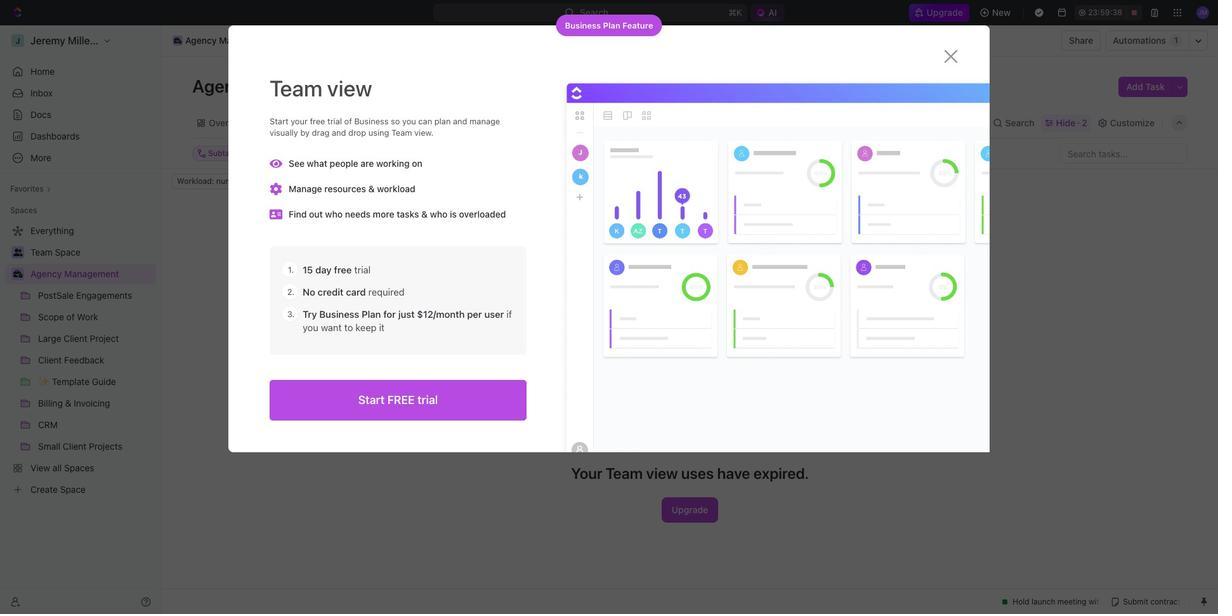 Task type: locate. For each thing, give the bounding box(es) containing it.
1 horizontal spatial agency management link
[[169, 33, 277, 48]]

& right tasks
[[421, 209, 428, 220]]

0 horizontal spatial start
[[270, 116, 289, 126]]

free right day
[[334, 264, 352, 276]]

1 horizontal spatial view
[[646, 464, 678, 482]]

dashboards
[[30, 131, 80, 142]]

1 vertical spatial view
[[646, 464, 678, 482]]

1 vertical spatial hide
[[418, 149, 435, 158]]

business up using
[[354, 116, 389, 126]]

2 horizontal spatial trial
[[418, 394, 438, 407]]

plan
[[603, 20, 621, 30], [362, 309, 381, 320]]

team down "so"
[[392, 128, 412, 138]]

1 vertical spatial free
[[334, 264, 352, 276]]

upgrade left new button
[[927, 7, 963, 18]]

plan
[[435, 116, 451, 126]]

trial for your
[[328, 116, 342, 126]]

1 horizontal spatial upgrade
[[927, 7, 963, 18]]

1 vertical spatial trial
[[354, 264, 371, 276]]

1.
[[288, 265, 294, 275]]

0 vertical spatial hide
[[1056, 117, 1076, 128]]

who
[[325, 209, 343, 220], [430, 209, 448, 220]]

2 vertical spatial management
[[64, 268, 119, 279]]

upgrade link
[[909, 4, 970, 22], [662, 497, 718, 523]]

0 vertical spatial and
[[453, 116, 467, 126]]

workload link
[[633, 114, 676, 132]]

0 vertical spatial plan
[[603, 20, 621, 30]]

free inside start your free trial of business so you can plan and manage visually by drag and drop using team view.
[[310, 116, 325, 126]]

agency up overview
[[192, 76, 254, 96]]

it
[[379, 322, 385, 333]]

1 horizontal spatial you
[[402, 116, 416, 126]]

0 vertical spatial agency management
[[185, 35, 274, 46]]

0 horizontal spatial free
[[310, 116, 325, 126]]

automations
[[1113, 35, 1166, 46]]

agency right business time icon
[[30, 268, 62, 279]]

0 horizontal spatial plan
[[362, 309, 381, 320]]

1 vertical spatial upgrade link
[[662, 497, 718, 523]]

add task
[[1127, 81, 1165, 92]]

upgrade
[[927, 7, 963, 18], [672, 504, 708, 515]]

search button
[[989, 114, 1039, 132]]

2 vertical spatial agency management
[[30, 268, 119, 279]]

to
[[344, 322, 353, 333]]

agency management tree
[[5, 221, 156, 500]]

new
[[992, 7, 1011, 18]]

required
[[368, 286, 405, 298]]

0 horizontal spatial trial
[[328, 116, 342, 126]]

trial left of
[[328, 116, 342, 126]]

are
[[361, 158, 374, 169]]

try
[[303, 309, 317, 320]]

free up drag
[[310, 116, 325, 126]]

of
[[344, 116, 352, 126]]

start inside start free trial button
[[358, 394, 385, 407]]

2.
[[287, 287, 295, 297]]

agency inside 'tree'
[[30, 268, 62, 279]]

1 horizontal spatial trial
[[354, 264, 371, 276]]

0 horizontal spatial who
[[325, 209, 343, 220]]

0 vertical spatial upgrade link
[[909, 4, 970, 22]]

expired.
[[754, 464, 809, 482]]

agency right business time image
[[185, 35, 217, 46]]

0 vertical spatial free
[[310, 116, 325, 126]]

1 vertical spatial agency management
[[192, 76, 368, 96]]

Search tasks... text field
[[1060, 144, 1187, 163]]

plan up keep
[[362, 309, 381, 320]]

business down search...
[[565, 20, 601, 30]]

who right out
[[325, 209, 343, 220]]

agency management inside 'tree'
[[30, 268, 119, 279]]

overall process
[[488, 117, 554, 128]]

1 horizontal spatial plan
[[603, 20, 621, 30]]

timeline link
[[574, 114, 613, 132]]

view left the uses
[[646, 464, 678, 482]]

start left free
[[358, 394, 385, 407]]

you
[[402, 116, 416, 126], [303, 322, 318, 333]]

0 vertical spatial trial
[[328, 116, 342, 126]]

1 vertical spatial &
[[421, 209, 428, 220]]

out
[[309, 209, 323, 220]]

agency management
[[185, 35, 274, 46], [192, 76, 368, 96], [30, 268, 119, 279]]

0 vertical spatial agency management link
[[169, 33, 277, 48]]

1 vertical spatial business
[[354, 116, 389, 126]]

welcome! link
[[269, 114, 313, 132]]

business
[[565, 20, 601, 30], [354, 116, 389, 126], [319, 309, 359, 320]]

trial right free
[[418, 394, 438, 407]]

process
[[520, 117, 554, 128]]

keep
[[356, 322, 377, 333]]

upgrade link left new button
[[909, 4, 970, 22]]

you right "so"
[[402, 116, 416, 126]]

team view
[[270, 75, 372, 101]]

upgrade down your team view uses have expired.
[[672, 504, 708, 515]]

search
[[1006, 117, 1035, 128]]

view up of
[[327, 75, 372, 101]]

1 horizontal spatial start
[[358, 394, 385, 407]]

trial inside start your free trial of business so you can plan and manage visually by drag and drop using team view.
[[328, 116, 342, 126]]

user
[[485, 309, 504, 320]]

2 vertical spatial trial
[[418, 394, 438, 407]]

2 who from the left
[[430, 209, 448, 220]]

agency management right business time icon
[[30, 268, 119, 279]]

1 vertical spatial agency management link
[[30, 264, 154, 284]]

0 horizontal spatial upgrade
[[672, 504, 708, 515]]

agency management right business time image
[[185, 35, 274, 46]]

add
[[1127, 81, 1144, 92]]

2 vertical spatial agency
[[30, 268, 62, 279]]

0 horizontal spatial view
[[327, 75, 372, 101]]

using
[[369, 128, 389, 138]]

management
[[219, 35, 274, 46], [258, 76, 364, 96], [64, 268, 119, 279]]

day
[[315, 264, 332, 276]]

see
[[289, 158, 305, 169]]

overall
[[488, 117, 518, 128]]

team inside start your free trial of business so you can plan and manage visually by drag and drop using team view.
[[392, 128, 412, 138]]

if
[[507, 309, 512, 320]]

and right plan
[[453, 116, 467, 126]]

0 horizontal spatial hide
[[418, 149, 435, 158]]

0 vertical spatial start
[[270, 116, 289, 126]]

drop
[[348, 128, 366, 138]]

and down of
[[332, 128, 346, 138]]

add task button
[[1119, 77, 1173, 97]]

1 vertical spatial start
[[358, 394, 385, 407]]

agency management up welcome! link
[[192, 76, 368, 96]]

1 horizontal spatial hide
[[1056, 117, 1076, 128]]

1 vertical spatial you
[[303, 322, 318, 333]]

chart
[[441, 117, 465, 128]]

home link
[[5, 62, 156, 82]]

1
[[1175, 36, 1178, 45]]

trial up card
[[354, 264, 371, 276]]

plan down search...
[[603, 20, 621, 30]]

$12/month
[[417, 309, 465, 320]]

1 horizontal spatial and
[[453, 116, 467, 126]]

hide for hide
[[418, 149, 435, 158]]

management inside agency management 'tree'
[[64, 268, 119, 279]]

credit
[[318, 286, 344, 298]]

what
[[307, 158, 327, 169]]

0 horizontal spatial and
[[332, 128, 346, 138]]

docs link
[[5, 105, 156, 125]]

upgrade link down your team view uses have expired.
[[662, 497, 718, 523]]

1 horizontal spatial who
[[430, 209, 448, 220]]

team view dialog
[[228, 15, 990, 453]]

0 vertical spatial &
[[368, 184, 375, 194]]

visually
[[270, 128, 298, 138]]

0 vertical spatial upgrade
[[927, 7, 963, 18]]

who left is
[[430, 209, 448, 220]]

1 vertical spatial and
[[332, 128, 346, 138]]

1 horizontal spatial upgrade link
[[909, 4, 970, 22]]

team
[[270, 75, 323, 101], [699, 117, 722, 128], [392, 128, 412, 138], [606, 464, 643, 482]]

hide button
[[413, 146, 440, 161]]

feature
[[623, 20, 653, 30]]

wiki link
[[334, 114, 354, 132]]

0 horizontal spatial you
[[303, 322, 318, 333]]

just
[[398, 309, 415, 320]]

view
[[327, 75, 372, 101], [646, 464, 678, 482]]

1 vertical spatial plan
[[362, 309, 381, 320]]

0 vertical spatial you
[[402, 116, 416, 126]]

free
[[310, 116, 325, 126], [334, 264, 352, 276]]

hide left 2
[[1056, 117, 1076, 128]]

by
[[300, 128, 310, 138]]

you inside start your free trial of business so you can plan and manage visually by drag and drop using team view.
[[402, 116, 416, 126]]

0 vertical spatial business
[[565, 20, 601, 30]]

hide up on
[[418, 149, 435, 158]]

0 horizontal spatial agency management link
[[30, 264, 154, 284]]

23:59:38
[[1088, 8, 1123, 17]]

⌘k
[[729, 7, 743, 18]]

1 horizontal spatial &
[[421, 209, 428, 220]]

& left workload
[[368, 184, 375, 194]]

business up want
[[319, 309, 359, 320]]

you down try
[[303, 322, 318, 333]]

agency management link
[[169, 33, 277, 48], [30, 264, 154, 284]]

0 horizontal spatial &
[[368, 184, 375, 194]]

task
[[1146, 81, 1165, 92]]

timeline
[[577, 117, 613, 128]]

start up visually
[[270, 116, 289, 126]]

and
[[453, 116, 467, 126], [332, 128, 346, 138]]

free
[[388, 394, 415, 407]]

find out who needs more tasks & who is overloaded
[[289, 209, 506, 220]]

your team view uses have expired.
[[571, 464, 809, 482]]

0 vertical spatial view
[[327, 75, 372, 101]]

team left list link at the right top
[[699, 117, 722, 128]]

start inside start your free trial of business so you can plan and manage visually by drag and drop using team view.
[[270, 116, 289, 126]]

hide
[[1056, 117, 1076, 128], [418, 149, 435, 158]]

favorites
[[10, 184, 44, 194]]

hide inside 'hide' button
[[418, 149, 435, 158]]

1 horizontal spatial free
[[334, 264, 352, 276]]



Task type: vqa. For each thing, say whether or not it's contained in the screenshot.
PROJECTS link
no



Task type: describe. For each thing, give the bounding box(es) containing it.
0 horizontal spatial upgrade link
[[662, 497, 718, 523]]

no credit card required
[[303, 286, 405, 298]]

so
[[391, 116, 400, 126]]

inbox
[[30, 88, 53, 98]]

want
[[321, 322, 342, 333]]

more
[[373, 209, 394, 220]]

3.
[[287, 309, 295, 319]]

have
[[717, 464, 750, 482]]

spaces
[[10, 206, 37, 215]]

business time image
[[13, 270, 23, 278]]

resources
[[324, 184, 366, 194]]

2 vertical spatial business
[[319, 309, 359, 320]]

wiki
[[336, 117, 354, 128]]

home
[[30, 66, 55, 77]]

no
[[303, 286, 315, 298]]

search...
[[580, 7, 616, 18]]

list link
[[743, 114, 761, 132]]

your
[[291, 116, 308, 126]]

2
[[1082, 117, 1088, 128]]

share button
[[1062, 30, 1101, 51]]

organizational chart
[[378, 117, 465, 128]]

23:59:38 button
[[1075, 5, 1142, 20]]

start your free trial of business so you can plan and manage visually by drag and drop using team view.
[[270, 116, 500, 138]]

can
[[418, 116, 432, 126]]

customize
[[1110, 117, 1155, 128]]

sidebar navigation
[[0, 25, 162, 614]]

start for start your free trial of business so you can plan and manage visually by drag and drop using team view.
[[270, 116, 289, 126]]

start free trial
[[358, 394, 438, 407]]

overloaded
[[459, 209, 506, 220]]

1 vertical spatial agency
[[192, 76, 254, 96]]

view.
[[415, 128, 434, 138]]

trial for day
[[354, 264, 371, 276]]

trial inside start free trial button
[[418, 394, 438, 407]]

per
[[467, 309, 482, 320]]

workload
[[377, 184, 416, 194]]

0 vertical spatial agency
[[185, 35, 217, 46]]

15 day free trial
[[303, 264, 371, 276]]

customize button
[[1094, 114, 1159, 132]]

team right your in the bottom left of the page
[[606, 464, 643, 482]]

business time image
[[174, 37, 182, 44]]

hide for hide 2
[[1056, 117, 1076, 128]]

welcome!
[[272, 117, 313, 128]]

agency management link inside 'tree'
[[30, 264, 154, 284]]

organizational chart link
[[375, 114, 465, 132]]

your
[[571, 464, 603, 482]]

1 who from the left
[[325, 209, 343, 220]]

team link
[[697, 114, 722, 132]]

try business plan for just $12/month per user
[[303, 309, 507, 320]]

tasks
[[397, 209, 419, 220]]

see what people are working on
[[289, 158, 423, 169]]

is
[[450, 209, 457, 220]]

business inside start your free trial of business so you can plan and manage visually by drag and drop using team view.
[[354, 116, 389, 126]]

new button
[[975, 3, 1019, 23]]

dashboards link
[[5, 126, 156, 147]]

1 vertical spatial management
[[258, 76, 364, 96]]

1 vertical spatial upgrade
[[672, 504, 708, 515]]

on
[[412, 158, 423, 169]]

start for start free trial
[[358, 394, 385, 407]]

15
[[303, 264, 313, 276]]

overall process link
[[486, 114, 554, 132]]

favorites button
[[5, 182, 56, 197]]

list
[[745, 117, 761, 128]]

docs
[[30, 109, 51, 120]]

drag
[[312, 128, 330, 138]]

business plan feature
[[565, 20, 653, 30]]

free for your
[[310, 116, 325, 126]]

uses
[[681, 464, 714, 482]]

if you want to keep it
[[303, 309, 512, 333]]

manage
[[289, 184, 322, 194]]

card
[[346, 286, 366, 298]]

0 vertical spatial management
[[219, 35, 274, 46]]

free for day
[[334, 264, 352, 276]]

organizational
[[378, 117, 439, 128]]

inbox link
[[5, 83, 156, 103]]

working
[[376, 158, 410, 169]]

people
[[330, 158, 358, 169]]

manage
[[470, 116, 500, 126]]

you inside the if you want to keep it
[[303, 322, 318, 333]]

view inside 'dialog'
[[327, 75, 372, 101]]

for
[[384, 309, 396, 320]]

team up your
[[270, 75, 323, 101]]

needs
[[345, 209, 371, 220]]

find
[[289, 209, 307, 220]]

overview link
[[206, 114, 248, 132]]

start free trial button
[[270, 380, 527, 421]]



